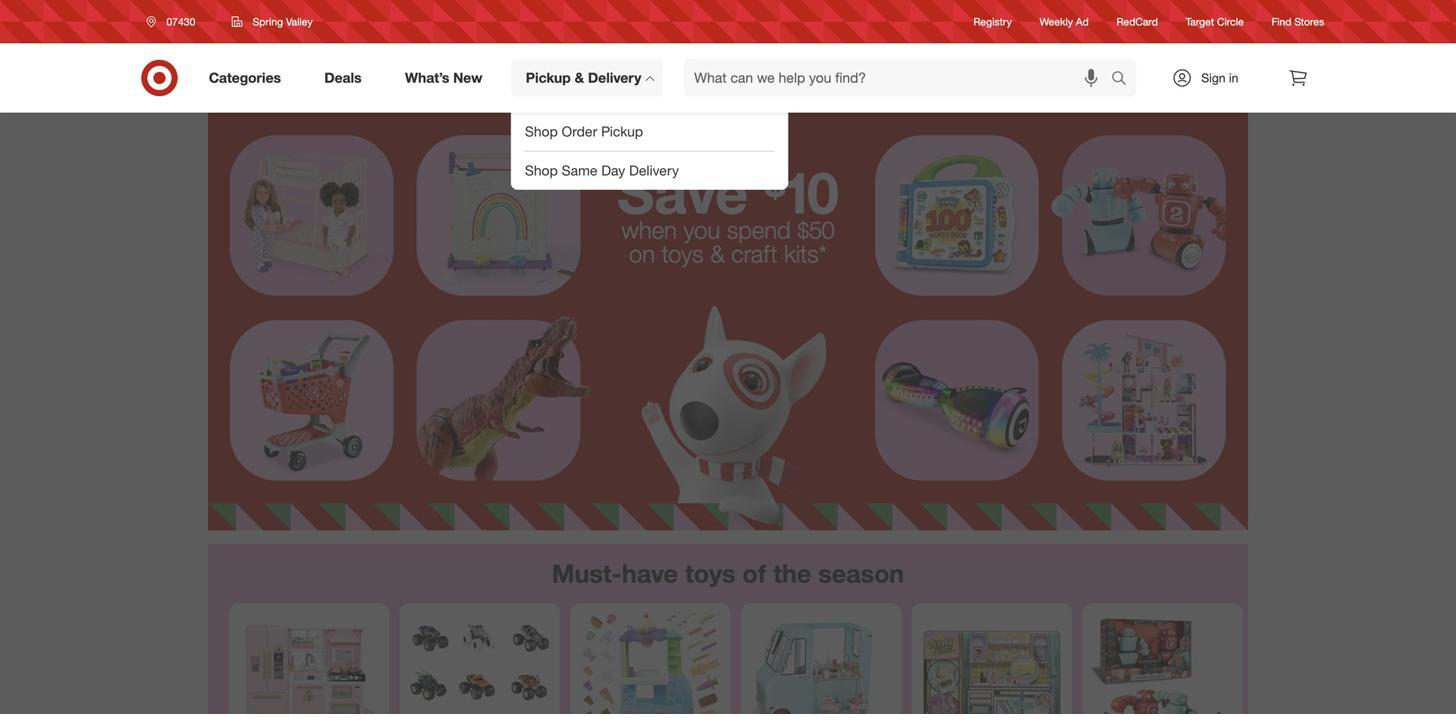 Task type: locate. For each thing, give the bounding box(es) containing it.
toys right on
[[662, 239, 704, 268]]

on
[[629, 239, 655, 268]]

our generation sweet stop ice cream truck with electronics for 18" dolls - light blue image
[[748, 611, 895, 714]]

shop same day delivery
[[525, 162, 679, 179]]

toys inside carousel region
[[685, 558, 736, 589]]

kits*
[[784, 239, 827, 268]]

fao schwarz robot knockout remote control boxing set image
[[1090, 611, 1236, 714]]

shop same day delivery link
[[511, 152, 789, 190]]

in
[[1229, 70, 1239, 85]]

target circle link
[[1186, 14, 1244, 29]]

pickup up the "day"
[[601, 123, 643, 140]]

circle
[[1218, 15, 1244, 28]]

& left craft
[[711, 239, 725, 268]]

deals
[[324, 69, 362, 86]]

1 vertical spatial pickup
[[601, 123, 643, 140]]

0 vertical spatial toys
[[662, 239, 704, 268]]

$50
[[798, 215, 835, 244]]

shop left same
[[525, 162, 558, 179]]

1 horizontal spatial &
[[711, 239, 725, 268]]

toys
[[662, 239, 704, 268], [685, 558, 736, 589]]

disney princess style collection fresh prep gourmet kitchen image
[[236, 611, 382, 714]]

2 shop from the top
[[525, 162, 558, 179]]

0 vertical spatial shop
[[525, 123, 558, 140]]

shop left order
[[525, 123, 558, 140]]

search button
[[1104, 59, 1145, 101]]

1 vertical spatial delivery
[[629, 162, 679, 179]]

what's new link
[[390, 59, 504, 97]]

shop inside 'link'
[[525, 123, 558, 140]]

stores
[[1295, 15, 1325, 28]]

valley
[[286, 15, 313, 28]]

sign
[[1202, 70, 1226, 85]]

find stores
[[1272, 15, 1325, 28]]

pickup & delivery
[[526, 69, 642, 86]]

0 horizontal spatial &
[[575, 69, 584, 86]]

pickup
[[526, 69, 571, 86], [601, 123, 643, 140]]

registry link
[[974, 14, 1012, 29]]

1 horizontal spatial pickup
[[601, 123, 643, 140]]

shop order pickup
[[525, 123, 643, 140]]

0 vertical spatial delivery
[[588, 69, 642, 86]]

1 vertical spatial &
[[711, 239, 725, 268]]

delivery down shop order pickup 'link'
[[629, 162, 679, 179]]

must-
[[552, 558, 622, 589]]

day
[[602, 162, 626, 179]]

you
[[684, 215, 721, 244]]

delivery
[[588, 69, 642, 86], [629, 162, 679, 179]]

1 vertical spatial toys
[[685, 558, 736, 589]]

order
[[562, 123, 598, 140]]

&
[[575, 69, 584, 86], [711, 239, 725, 268]]

0 horizontal spatial pickup
[[526, 69, 571, 86]]

1 shop from the top
[[525, 123, 558, 140]]

toys left of
[[685, 558, 736, 589]]

shop
[[525, 123, 558, 140], [525, 162, 558, 179]]

find stores link
[[1272, 14, 1325, 29]]

the
[[773, 558, 812, 589]]

delivery up shop order pickup at the top left of page
[[588, 69, 642, 86]]

1 vertical spatial shop
[[525, 162, 558, 179]]

save $10
[[617, 158, 839, 227]]

0 vertical spatial &
[[575, 69, 584, 86]]

of
[[743, 558, 766, 589]]

weekly
[[1040, 15, 1073, 28]]

07430 button
[[135, 6, 214, 37]]

new
[[453, 69, 483, 86]]

what's new
[[405, 69, 483, 86]]

& up order
[[575, 69, 584, 86]]

have
[[622, 558, 678, 589]]

when
[[622, 215, 677, 244]]

pickup up order
[[526, 69, 571, 86]]



Task type: vqa. For each thing, say whether or not it's contained in the screenshot.
bottommost the Pickup
yes



Task type: describe. For each thing, give the bounding box(es) containing it.
weekly ad
[[1040, 15, 1089, 28]]

mga's miniverse make it mini kitchen playset with uv light image
[[919, 611, 1066, 714]]

spring valley button
[[221, 6, 324, 37]]

07430
[[166, 15, 195, 28]]

season
[[819, 558, 905, 589]]

spring
[[253, 15, 283, 28]]

pickup inside shop order pickup 'link'
[[601, 123, 643, 140]]

sign in
[[1202, 70, 1239, 85]]

carousel region
[[208, 544, 1249, 714]]

when you spend $50 on toys & craft kits*
[[622, 215, 835, 268]]

what's
[[405, 69, 450, 86]]

must-have toys of the season
[[552, 558, 905, 589]]

categories
[[209, 69, 281, 86]]

What can we help you find? suggestions appear below search field
[[684, 59, 1116, 97]]

search
[[1104, 71, 1145, 88]]

redcard link
[[1117, 14, 1158, 29]]

$10
[[764, 158, 839, 227]]

target circle
[[1186, 15, 1244, 28]]

play-doh kitchen creations ultimate ice cream toy truck playset image
[[577, 611, 724, 714]]

& inside when you spend $50 on toys & craft kits*
[[711, 239, 725, 268]]

target
[[1186, 15, 1215, 28]]

craft
[[732, 239, 778, 268]]

same
[[562, 162, 598, 179]]

registry
[[974, 15, 1012, 28]]

shop for shop order pickup
[[525, 123, 558, 140]]

weekly ad link
[[1040, 14, 1089, 29]]

sign in link
[[1158, 59, 1266, 97]]

deals link
[[310, 59, 383, 97]]

ad
[[1076, 15, 1089, 28]]

monster jam 1:64 scale monster truck diecast 9pk image
[[407, 611, 553, 714]]

redcard
[[1117, 15, 1158, 28]]

spring valley
[[253, 15, 313, 28]]

& inside the pickup & delivery link
[[575, 69, 584, 86]]

spend
[[727, 215, 791, 244]]

0 vertical spatial pickup
[[526, 69, 571, 86]]

toys inside when you spend $50 on toys & craft kits*
[[662, 239, 704, 268]]

save
[[617, 158, 748, 227]]

categories link
[[194, 59, 303, 97]]

shop for shop same day delivery
[[525, 162, 558, 179]]

pickup & delivery link
[[511, 59, 663, 97]]

find
[[1272, 15, 1292, 28]]

shop order pickup link
[[511, 113, 789, 151]]



